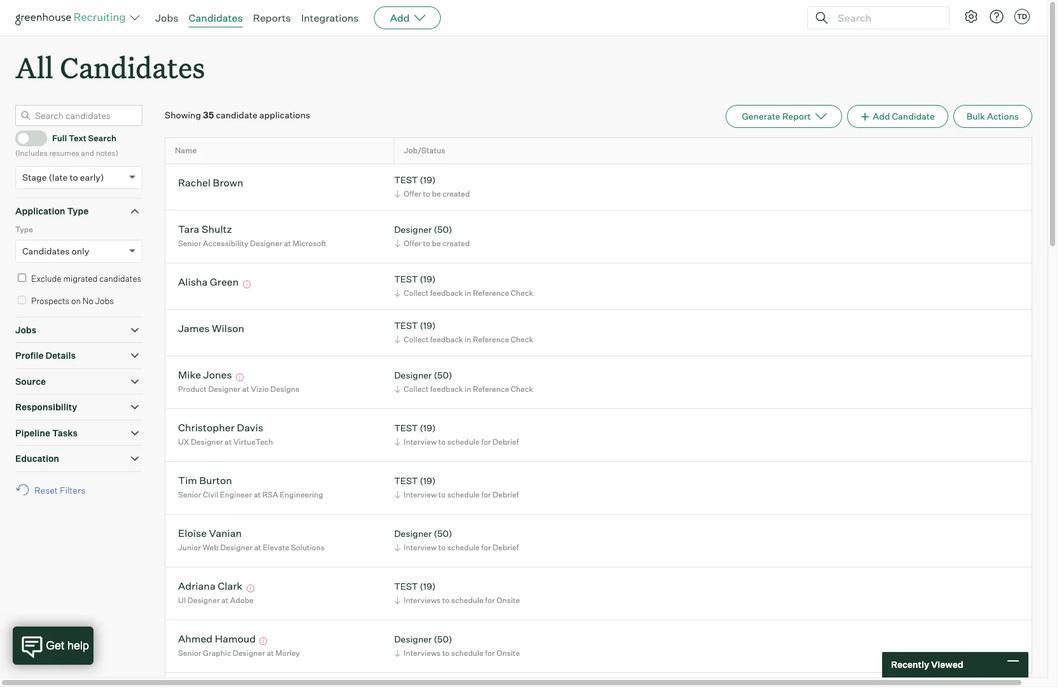 Task type: vqa. For each thing, say whether or not it's contained in the screenshot.


Task type: describe. For each thing, give the bounding box(es) containing it.
(includes
[[15, 148, 48, 158]]

offer to be created link for (50)
[[392, 237, 473, 250]]

td
[[1017, 12, 1028, 21]]

onsite for (50)
[[497, 649, 520, 658]]

clark
[[218, 579, 243, 592]]

adriana
[[178, 579, 216, 592]]

(50) for designer (50) interview to schedule for debrief
[[434, 528, 452, 539]]

designer (50) interview to schedule for debrief
[[394, 528, 519, 552]]

junior
[[178, 543, 201, 552]]

vizio
[[251, 384, 269, 394]]

product designer at vizio designs
[[178, 384, 300, 394]]

add for add candidate
[[873, 111, 891, 122]]

3 collect feedback in reference check link from the top
[[392, 383, 537, 395]]

notes)
[[96, 148, 118, 158]]

designer (50) interviews to schedule for onsite
[[394, 634, 520, 658]]

feedback for first the collect feedback in reference check "link" from the bottom of the page
[[430, 384, 463, 394]]

(50) for designer (50) collect feedback in reference check
[[434, 370, 452, 380]]

debrief for eloise vanian
[[493, 543, 519, 552]]

35
[[203, 110, 214, 120]]

add candidate link
[[848, 105, 949, 128]]

davis
[[237, 421, 263, 434]]

3 senior from the top
[[178, 649, 201, 658]]

schedule for burton
[[447, 490, 480, 500]]

christopher
[[178, 421, 235, 434]]

3 (19) from the top
[[420, 320, 436, 331]]

to inside designer (50) interviews to schedule for onsite
[[443, 649, 450, 658]]

green
[[210, 275, 239, 288]]

be for (50)
[[432, 239, 441, 248]]

showing 35 candidate applications
[[165, 110, 310, 120]]

adobe
[[230, 596, 254, 605]]

alisha green has been in reference check for more than 10 days image
[[241, 280, 252, 288]]

test inside test (19) interviews to schedule for onsite
[[394, 581, 418, 592]]

configure image
[[964, 9, 979, 24]]

1 in from the top
[[465, 288, 471, 298]]

interviews to schedule for onsite link for hamoud
[[392, 647, 523, 659]]

exclude migrated candidates
[[31, 273, 141, 284]]

reports
[[253, 11, 291, 24]]

mike jones has been in reference check for more than 10 days image
[[234, 373, 246, 381]]

showing
[[165, 110, 201, 120]]

eloise vanian junior web designer at elevate solutions
[[178, 527, 325, 552]]

1 reference from the top
[[473, 288, 509, 298]]

schedule inside test (19) interviews to schedule for onsite
[[451, 596, 484, 605]]

james
[[178, 322, 210, 335]]

td button
[[1012, 6, 1033, 27]]

at down mike jones has been in reference check for more than 10 days icon
[[242, 384, 249, 394]]

candidates for candidates only
[[22, 245, 70, 256]]

designer inside designer (50) collect feedback in reference check
[[394, 370, 432, 380]]

designer (50) collect feedback in reference check
[[394, 370, 533, 394]]

created for (50)
[[443, 239, 470, 248]]

debrief for christopher davis
[[493, 437, 519, 447]]

reports link
[[253, 11, 291, 24]]

prospects
[[31, 296, 69, 306]]

designer inside tara shultz senior accessibility designer at microsoft
[[250, 239, 282, 248]]

burton
[[199, 474, 232, 487]]

designer inside designer (50) offer to be created
[[394, 224, 432, 235]]

at inside the eloise vanian junior web designer at elevate solutions
[[254, 543, 261, 552]]

designer (50) offer to be created
[[394, 224, 470, 248]]

1 collect from the top
[[404, 288, 429, 298]]

1 horizontal spatial type
[[67, 205, 89, 216]]

designer inside designer (50) interview to schedule for debrief
[[394, 528, 432, 539]]

for for vanian
[[481, 543, 491, 552]]

add button
[[374, 6, 441, 29]]

all
[[15, 48, 53, 86]]

tara shultz senior accessibility designer at microsoft
[[178, 223, 327, 248]]

ui designer at adobe
[[178, 596, 254, 605]]

schedule for vanian
[[447, 543, 480, 552]]

prospects on no jobs
[[31, 296, 114, 306]]

jones
[[203, 368, 232, 381]]

profile
[[15, 350, 44, 361]]

tim burton senior civil engineer at rsa engineering
[[178, 474, 323, 500]]

wilson
[[212, 322, 244, 335]]

web
[[203, 543, 219, 552]]

alisha
[[178, 275, 208, 288]]

senior for tim
[[178, 490, 201, 500]]

collect inside designer (50) collect feedback in reference check
[[404, 384, 429, 394]]

check inside designer (50) collect feedback in reference check
[[511, 384, 533, 394]]

designer inside the eloise vanian junior web designer at elevate solutions
[[220, 543, 253, 552]]

interview for christopher davis
[[404, 437, 437, 447]]

type element
[[15, 223, 143, 272]]

add for add
[[390, 11, 410, 24]]

for inside test (19) interviews to schedule for onsite
[[485, 596, 495, 605]]

profile details
[[15, 350, 76, 361]]

search
[[88, 133, 116, 143]]

test (19) interview to schedule for debrief for davis
[[394, 422, 519, 447]]

morley
[[276, 649, 300, 658]]

full text search (includes resumes and notes)
[[15, 133, 118, 158]]

job/status
[[404, 146, 446, 155]]

designer inside designer (50) interviews to schedule for onsite
[[394, 634, 432, 644]]

reset filters
[[34, 485, 85, 496]]

text
[[69, 133, 86, 143]]

senior graphic designer at morley
[[178, 649, 300, 658]]

offer for test
[[404, 189, 422, 199]]

feedback for second the collect feedback in reference check "link" from the bottom
[[430, 335, 463, 344]]

ui
[[178, 596, 186, 605]]

viewed
[[932, 659, 964, 670]]

and
[[81, 148, 94, 158]]

for inside designer (50) interviews to schedule for onsite
[[485, 649, 495, 658]]

Search candidates field
[[15, 105, 143, 126]]

rachel brown link
[[178, 176, 243, 191]]

accessibility
[[203, 239, 248, 248]]

christopher davis link
[[178, 421, 263, 436]]

solutions
[[291, 543, 325, 552]]

(50) for designer (50) interviews to schedule for onsite
[[434, 634, 452, 644]]

for for davis
[[481, 437, 491, 447]]

(19) inside test (19) offer to be created
[[420, 174, 436, 185]]

candidate reports are now available! apply filters and select "view in app" element
[[726, 105, 842, 128]]

at down ahmed hamoud has been in onsite for more than 21 days icon
[[267, 649, 274, 658]]

stage (late to early)
[[22, 172, 104, 182]]

4 test from the top
[[394, 422, 418, 433]]

2 in from the top
[[465, 335, 471, 344]]

early)
[[80, 172, 104, 182]]

at inside christopher davis ux designer at virtuetech
[[225, 437, 232, 447]]

4 (19) from the top
[[420, 422, 436, 433]]

created for (19)
[[443, 189, 470, 199]]

(50) for designer (50) offer to be created
[[434, 224, 452, 235]]

interviews for designer
[[404, 649, 441, 658]]

filters
[[60, 485, 85, 496]]

adriana clark has been in onsite for more than 21 days image
[[245, 585, 256, 592]]

all candidates
[[15, 48, 205, 86]]

responsibility
[[15, 402, 77, 412]]

2 reference from the top
[[473, 335, 509, 344]]

(late
[[49, 172, 68, 182]]

tim burton link
[[178, 474, 232, 489]]

candidate
[[216, 110, 258, 120]]

application type
[[15, 205, 89, 216]]

reset filters button
[[15, 478, 92, 502]]

offer for designer
[[404, 239, 422, 248]]

to inside designer (50) offer to be created
[[423, 239, 430, 248]]

engineering
[[280, 490, 323, 500]]

shultz
[[202, 223, 232, 235]]

interview to schedule for debrief link for vanian
[[392, 542, 522, 554]]

tasks
[[52, 427, 78, 438]]

senior for tara
[[178, 239, 201, 248]]

stage
[[22, 172, 47, 182]]

be for (19)
[[432, 189, 441, 199]]

test (19) interview to schedule for debrief for burton
[[394, 475, 519, 500]]

report
[[783, 111, 811, 122]]

application
[[15, 205, 65, 216]]

to inside designer (50) interview to schedule for debrief
[[439, 543, 446, 552]]

integrations link
[[301, 11, 359, 24]]

Exclude migrated candidates checkbox
[[18, 273, 26, 282]]

generate report
[[742, 111, 811, 122]]

interview to schedule for debrief link for burton
[[392, 489, 522, 501]]

candidates
[[99, 273, 141, 284]]



Task type: locate. For each thing, give the bounding box(es) containing it.
type down application
[[15, 225, 33, 234]]

0 vertical spatial type
[[67, 205, 89, 216]]

pipeline
[[15, 427, 50, 438]]

bulk actions link
[[954, 105, 1033, 128]]

1 test (19) collect feedback in reference check from the top
[[394, 273, 533, 298]]

(50) inside designer (50) interviews to schedule for onsite
[[434, 634, 452, 644]]

offer to be created link down test (19) offer to be created
[[392, 237, 473, 250]]

1 vertical spatial candidates
[[60, 48, 205, 86]]

test (19) interview to schedule for debrief
[[394, 422, 519, 447], [394, 475, 519, 500]]

ahmed hamoud
[[178, 632, 256, 645]]

1 vertical spatial check
[[511, 335, 533, 344]]

candidates link
[[189, 11, 243, 24]]

2 interviews to schedule for onsite link from the top
[[392, 647, 523, 659]]

stage (late to early) option
[[22, 172, 104, 182]]

1 offer from the top
[[404, 189, 422, 199]]

senior inside tim burton senior civil engineer at rsa engineering
[[178, 490, 201, 500]]

2 onsite from the top
[[497, 649, 520, 658]]

interviews for test
[[404, 596, 441, 605]]

offer
[[404, 189, 422, 199], [404, 239, 422, 248]]

1 vertical spatial offer to be created link
[[392, 237, 473, 250]]

2 vertical spatial check
[[511, 384, 533, 394]]

2 vertical spatial collect
[[404, 384, 429, 394]]

applications
[[259, 110, 310, 120]]

interviews to schedule for onsite link for clark
[[392, 594, 523, 607]]

2 offer from the top
[[404, 239, 422, 248]]

1 interview from the top
[[404, 437, 437, 447]]

at left the elevate
[[254, 543, 261, 552]]

feedback inside designer (50) collect feedback in reference check
[[430, 384, 463, 394]]

candidates down jobs link
[[60, 48, 205, 86]]

1 vertical spatial interviews
[[404, 649, 441, 658]]

2 vertical spatial senior
[[178, 649, 201, 658]]

be
[[432, 189, 441, 199], [432, 239, 441, 248]]

0 vertical spatial offer
[[404, 189, 422, 199]]

name
[[175, 146, 197, 155]]

add inside popup button
[[390, 11, 410, 24]]

Search text field
[[835, 9, 938, 27]]

on
[[71, 296, 81, 306]]

1 vertical spatial created
[[443, 239, 470, 248]]

recently
[[892, 659, 930, 670]]

0 vertical spatial interviews to schedule for onsite link
[[392, 594, 523, 607]]

1 vertical spatial collect feedback in reference check link
[[392, 334, 537, 346]]

2 created from the top
[[443, 239, 470, 248]]

hamoud
[[215, 632, 256, 645]]

jobs link
[[155, 11, 179, 24]]

2 test from the top
[[394, 273, 418, 284]]

2 feedback from the top
[[430, 335, 463, 344]]

rachel
[[178, 176, 211, 189]]

interviews inside test (19) interviews to schedule for onsite
[[404, 596, 441, 605]]

created inside designer (50) offer to be created
[[443, 239, 470, 248]]

2 vertical spatial reference
[[473, 384, 509, 394]]

created down test (19) offer to be created
[[443, 239, 470, 248]]

0 vertical spatial debrief
[[493, 437, 519, 447]]

at down 'christopher davis' link
[[225, 437, 232, 447]]

3 debrief from the top
[[493, 543, 519, 552]]

schedule up designer (50) interviews to schedule for onsite
[[451, 596, 484, 605]]

for inside designer (50) interview to schedule for debrief
[[481, 543, 491, 552]]

be inside designer (50) offer to be created
[[432, 239, 441, 248]]

(50) inside designer (50) interview to schedule for debrief
[[434, 528, 452, 539]]

2 interviews from the top
[[404, 649, 441, 658]]

0 vertical spatial feedback
[[430, 288, 463, 298]]

1 offer to be created link from the top
[[392, 188, 473, 200]]

0 vertical spatial reference
[[473, 288, 509, 298]]

2 check from the top
[[511, 335, 533, 344]]

for
[[481, 437, 491, 447], [481, 490, 491, 500], [481, 543, 491, 552], [485, 596, 495, 605], [485, 649, 495, 658]]

1 (50) from the top
[[434, 224, 452, 235]]

5 (19) from the top
[[420, 475, 436, 486]]

schedule down designer (50) collect feedback in reference check
[[447, 437, 480, 447]]

(19) inside test (19) interviews to schedule for onsite
[[420, 581, 436, 592]]

1 interviews from the top
[[404, 596, 441, 605]]

1 feedback from the top
[[430, 288, 463, 298]]

schedule up test (19) interviews to schedule for onsite
[[447, 543, 480, 552]]

schedule
[[447, 437, 480, 447], [447, 490, 480, 500], [447, 543, 480, 552], [451, 596, 484, 605], [451, 649, 484, 658]]

jobs right no
[[95, 296, 114, 306]]

2 vertical spatial collect feedback in reference check link
[[392, 383, 537, 395]]

at left 'microsoft'
[[284, 239, 291, 248]]

0 vertical spatial interview
[[404, 437, 437, 447]]

1 vertical spatial jobs
[[95, 296, 114, 306]]

3 (50) from the top
[[434, 528, 452, 539]]

mike jones
[[178, 368, 232, 381]]

1 vertical spatial type
[[15, 225, 33, 234]]

offer down test (19) offer to be created
[[404, 239, 422, 248]]

0 vertical spatial interviews
[[404, 596, 441, 605]]

schedule for davis
[[447, 437, 480, 447]]

2 offer to be created link from the top
[[392, 237, 473, 250]]

debrief
[[493, 437, 519, 447], [493, 490, 519, 500], [493, 543, 519, 552]]

to inside test (19) offer to be created
[[423, 189, 430, 199]]

jobs up profile
[[15, 324, 36, 335]]

6 test from the top
[[394, 581, 418, 592]]

james wilson link
[[178, 322, 244, 336]]

interview to schedule for debrief link down designer (50) collect feedback in reference check
[[392, 436, 522, 448]]

0 vertical spatial add
[[390, 11, 410, 24]]

2 vertical spatial in
[[465, 384, 471, 394]]

adriana clark
[[178, 579, 243, 592]]

be down test (19) offer to be created
[[432, 239, 441, 248]]

0 vertical spatial check
[[511, 288, 533, 298]]

interview to schedule for debrief link up designer (50) interview to schedule for debrief
[[392, 489, 522, 501]]

1 vertical spatial be
[[432, 239, 441, 248]]

interview to schedule for debrief link
[[392, 436, 522, 448], [392, 489, 522, 501], [392, 542, 522, 554]]

debrief for tim burton
[[493, 490, 519, 500]]

at left rsa
[[254, 490, 261, 500]]

alisha green link
[[178, 275, 239, 290]]

onsite
[[497, 596, 520, 605], [497, 649, 520, 658]]

actions
[[988, 111, 1019, 122]]

3 interview from the top
[[404, 543, 437, 552]]

checkmark image
[[21, 133, 31, 142]]

interview inside designer (50) interview to schedule for debrief
[[404, 543, 437, 552]]

type down early)
[[67, 205, 89, 216]]

mike jones link
[[178, 368, 232, 383]]

1 be from the top
[[432, 189, 441, 199]]

designs
[[270, 384, 300, 394]]

interview
[[404, 437, 437, 447], [404, 490, 437, 500], [404, 543, 437, 552]]

interviews to schedule for onsite link up designer (50) interviews to schedule for onsite
[[392, 594, 523, 607]]

microsoft
[[293, 239, 327, 248]]

1 horizontal spatial jobs
[[95, 296, 114, 306]]

senior down 'ahmed'
[[178, 649, 201, 658]]

be up designer (50) offer to be created
[[432, 189, 441, 199]]

2 vertical spatial feedback
[[430, 384, 463, 394]]

3 check from the top
[[511, 384, 533, 394]]

2 collect from the top
[[404, 335, 429, 344]]

senior inside tara shultz senior accessibility designer at microsoft
[[178, 239, 201, 248]]

christopher davis ux designer at virtuetech
[[178, 421, 273, 447]]

product
[[178, 384, 207, 394]]

2 interview from the top
[[404, 490, 437, 500]]

0 horizontal spatial type
[[15, 225, 33, 234]]

0 horizontal spatial jobs
[[15, 324, 36, 335]]

graphic
[[203, 649, 231, 658]]

source
[[15, 376, 46, 387]]

1 vertical spatial debrief
[[493, 490, 519, 500]]

2 vertical spatial interview
[[404, 543, 437, 552]]

2 senior from the top
[[178, 490, 201, 500]]

1 vertical spatial test (19) collect feedback in reference check
[[394, 320, 533, 344]]

1 vertical spatial offer
[[404, 239, 422, 248]]

migrated
[[63, 273, 98, 284]]

collect
[[404, 288, 429, 298], [404, 335, 429, 344], [404, 384, 429, 394]]

1 check from the top
[[511, 288, 533, 298]]

td button
[[1015, 9, 1030, 24]]

5 test from the top
[[394, 475, 418, 486]]

1 vertical spatial in
[[465, 335, 471, 344]]

candidates right jobs link
[[189, 11, 243, 24]]

1 vertical spatial reference
[[473, 335, 509, 344]]

1 senior from the top
[[178, 239, 201, 248]]

jobs left candidates link
[[155, 11, 179, 24]]

eloise vanian link
[[178, 527, 242, 541]]

test (19) collect feedback in reference check down designer (50) offer to be created
[[394, 273, 533, 298]]

2 test (19) interview to schedule for debrief from the top
[[394, 475, 519, 500]]

test (19) offer to be created
[[394, 174, 470, 199]]

2 test (19) collect feedback in reference check from the top
[[394, 320, 533, 344]]

collect feedback in reference check link
[[392, 287, 537, 299], [392, 334, 537, 346], [392, 383, 537, 395]]

Prospects on No Jobs checkbox
[[18, 296, 26, 304]]

resumes
[[49, 148, 79, 158]]

exclude
[[31, 273, 61, 284]]

0 horizontal spatial add
[[390, 11, 410, 24]]

1 horizontal spatial add
[[873, 111, 891, 122]]

vanian
[[209, 527, 242, 539]]

education
[[15, 453, 59, 464]]

at inside tara shultz senior accessibility designer at microsoft
[[284, 239, 291, 248]]

details
[[45, 350, 76, 361]]

test (19) collect feedback in reference check up designer (50) collect feedback in reference check
[[394, 320, 533, 344]]

alisha green
[[178, 275, 239, 288]]

1 interviews to schedule for onsite link from the top
[[392, 594, 523, 607]]

0 vertical spatial in
[[465, 288, 471, 298]]

in
[[465, 288, 471, 298], [465, 335, 471, 344], [465, 384, 471, 394]]

0 vertical spatial onsite
[[497, 596, 520, 605]]

1 vertical spatial interview
[[404, 490, 437, 500]]

ux
[[178, 437, 189, 447]]

1 test (19) interview to schedule for debrief from the top
[[394, 422, 519, 447]]

ahmed hamoud link
[[178, 632, 256, 647]]

candidates only
[[22, 245, 89, 256]]

0 vertical spatial jobs
[[155, 11, 179, 24]]

0 vertical spatial senior
[[178, 239, 201, 248]]

0 vertical spatial be
[[432, 189, 441, 199]]

interview for tim burton
[[404, 490, 437, 500]]

schedule up designer (50) interview to schedule for debrief
[[447, 490, 480, 500]]

1 vertical spatial interviews to schedule for onsite link
[[392, 647, 523, 659]]

2 vertical spatial interview to schedule for debrief link
[[392, 542, 522, 554]]

pipeline tasks
[[15, 427, 78, 438]]

interviews inside designer (50) interviews to schedule for onsite
[[404, 649, 441, 658]]

2 (50) from the top
[[434, 370, 452, 380]]

0 vertical spatial candidates
[[189, 11, 243, 24]]

virtuetech
[[234, 437, 273, 447]]

1 vertical spatial add
[[873, 111, 891, 122]]

feedback for third the collect feedback in reference check "link" from the bottom of the page
[[430, 288, 463, 298]]

be inside test (19) offer to be created
[[432, 189, 441, 199]]

(50) inside designer (50) offer to be created
[[434, 224, 452, 235]]

offer to be created link up designer (50) offer to be created
[[392, 188, 473, 200]]

designer inside christopher davis ux designer at virtuetech
[[191, 437, 223, 447]]

test (19) interview to schedule for debrief up designer (50) interview to schedule for debrief
[[394, 475, 519, 500]]

0 vertical spatial interview to schedule for debrief link
[[392, 436, 522, 448]]

schedule inside designer (50) interview to schedule for debrief
[[447, 543, 480, 552]]

1 vertical spatial test (19) interview to schedule for debrief
[[394, 475, 519, 500]]

1 vertical spatial feedback
[[430, 335, 463, 344]]

senior down tim
[[178, 490, 201, 500]]

2 be from the top
[[432, 239, 441, 248]]

offer inside designer (50) offer to be created
[[404, 239, 422, 248]]

created up designer (50) offer to be created
[[443, 189, 470, 199]]

0 vertical spatial test (19) collect feedback in reference check
[[394, 273, 533, 298]]

engineer
[[220, 490, 252, 500]]

4 (50) from the top
[[434, 634, 452, 644]]

bulk
[[967, 111, 986, 122]]

interview to schedule for debrief link for davis
[[392, 436, 522, 448]]

interview for eloise vanian
[[404, 543, 437, 552]]

1 debrief from the top
[[493, 437, 519, 447]]

1 interview to schedule for debrief link from the top
[[392, 436, 522, 448]]

interviews to schedule for onsite link down test (19) interviews to schedule for onsite
[[392, 647, 523, 659]]

candidates only option
[[22, 245, 89, 256]]

schedule inside designer (50) interviews to schedule for onsite
[[451, 649, 484, 658]]

offer down job/status
[[404, 189, 422, 199]]

candidates up the exclude
[[22, 245, 70, 256]]

debrief inside designer (50) interview to schedule for debrief
[[493, 543, 519, 552]]

0 vertical spatial created
[[443, 189, 470, 199]]

1 vertical spatial onsite
[[497, 649, 520, 658]]

reference inside designer (50) collect feedback in reference check
[[473, 384, 509, 394]]

offer inside test (19) offer to be created
[[404, 189, 422, 199]]

2 (19) from the top
[[420, 273, 436, 284]]

civil
[[203, 490, 218, 500]]

(50) inside designer (50) collect feedback in reference check
[[434, 370, 452, 380]]

offer to be created link for (19)
[[392, 188, 473, 200]]

3 reference from the top
[[473, 384, 509, 394]]

1 collect feedback in reference check link from the top
[[392, 287, 537, 299]]

3 collect from the top
[[404, 384, 429, 394]]

eloise
[[178, 527, 207, 539]]

0 vertical spatial collect feedback in reference check link
[[392, 287, 537, 299]]

0 vertical spatial collect
[[404, 288, 429, 298]]

tim
[[178, 474, 197, 487]]

in inside designer (50) collect feedback in reference check
[[465, 384, 471, 394]]

2 vertical spatial jobs
[[15, 324, 36, 335]]

at
[[284, 239, 291, 248], [242, 384, 249, 394], [225, 437, 232, 447], [254, 490, 261, 500], [254, 543, 261, 552], [222, 596, 229, 605], [267, 649, 274, 658]]

generate report button
[[726, 105, 842, 128]]

to inside test (19) interviews to schedule for onsite
[[443, 596, 450, 605]]

created inside test (19) offer to be created
[[443, 189, 470, 199]]

at inside tim burton senior civil engineer at rsa engineering
[[254, 490, 261, 500]]

3 interview to schedule for debrief link from the top
[[392, 542, 522, 554]]

2 vertical spatial debrief
[[493, 543, 519, 552]]

1 vertical spatial senior
[[178, 490, 201, 500]]

1 test from the top
[[394, 174, 418, 185]]

3 test from the top
[[394, 320, 418, 331]]

2 debrief from the top
[[493, 490, 519, 500]]

senior down tara
[[178, 239, 201, 248]]

0 vertical spatial offer to be created link
[[392, 188, 473, 200]]

6 (19) from the top
[[420, 581, 436, 592]]

rachel brown
[[178, 176, 243, 189]]

interview to schedule for debrief link up test (19) interviews to schedule for onsite
[[392, 542, 522, 554]]

add
[[390, 11, 410, 24], [873, 111, 891, 122]]

2 vertical spatial candidates
[[22, 245, 70, 256]]

test inside test (19) offer to be created
[[394, 174, 418, 185]]

candidate
[[892, 111, 935, 122]]

schedule down test (19) interviews to schedule for onsite
[[451, 649, 484, 658]]

1 vertical spatial collect
[[404, 335, 429, 344]]

0 vertical spatial test (19) interview to schedule for debrief
[[394, 422, 519, 447]]

candidates inside type element
[[22, 245, 70, 256]]

test (19) interview to schedule for debrief down designer (50) collect feedback in reference check
[[394, 422, 519, 447]]

reset
[[34, 485, 58, 496]]

greenhouse recruiting image
[[15, 10, 130, 25]]

tara shultz link
[[178, 223, 232, 237]]

1 vertical spatial interview to schedule for debrief link
[[392, 489, 522, 501]]

candidates
[[189, 11, 243, 24], [60, 48, 205, 86], [22, 245, 70, 256]]

for for burton
[[481, 490, 491, 500]]

1 onsite from the top
[[497, 596, 520, 605]]

ahmed hamoud has been in onsite for more than 21 days image
[[258, 637, 269, 645]]

feedback
[[430, 288, 463, 298], [430, 335, 463, 344], [430, 384, 463, 394]]

onsite inside designer (50) interviews to schedule for onsite
[[497, 649, 520, 658]]

2 interview to schedule for debrief link from the top
[[392, 489, 522, 501]]

onsite inside test (19) interviews to schedule for onsite
[[497, 596, 520, 605]]

test (19) interviews to schedule for onsite
[[394, 581, 520, 605]]

2 horizontal spatial jobs
[[155, 11, 179, 24]]

at down clark
[[222, 596, 229, 605]]

ahmed
[[178, 632, 213, 645]]

2 collect feedback in reference check link from the top
[[392, 334, 537, 346]]

candidates for candidates
[[189, 11, 243, 24]]

1 (19) from the top
[[420, 174, 436, 185]]

1 created from the top
[[443, 189, 470, 199]]

onsite for (19)
[[497, 596, 520, 605]]

3 feedback from the top
[[430, 384, 463, 394]]

3 in from the top
[[465, 384, 471, 394]]



